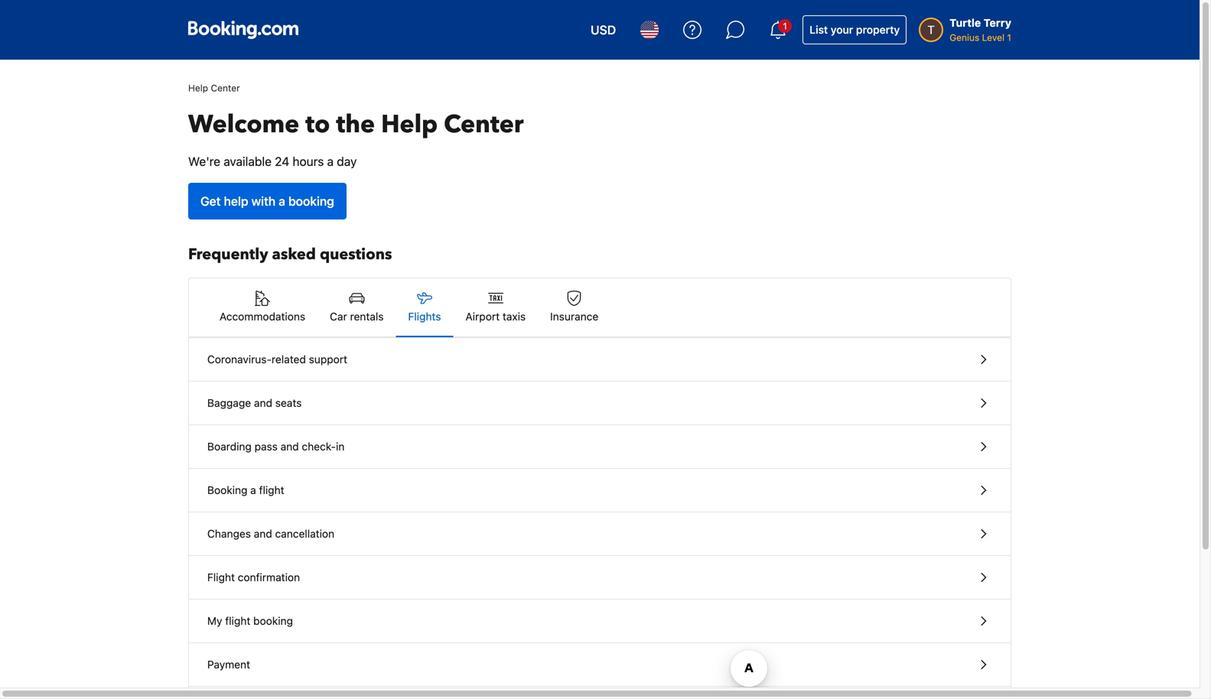 Task type: vqa. For each thing, say whether or not it's contained in the screenshot.
right 'a'
yes



Task type: describe. For each thing, give the bounding box(es) containing it.
frequently
[[188, 244, 268, 265]]

confirmation
[[238, 571, 300, 584]]

changes and cancellation button
[[189, 513, 1011, 557]]

car rentals
[[330, 310, 384, 323]]

boarding pass and check-in
[[207, 441, 345, 453]]

booking a flight button
[[189, 469, 1011, 513]]

hours
[[293, 154, 324, 169]]

get help with a booking
[[201, 194, 334, 209]]

flight confirmation
[[207, 571, 300, 584]]

related
[[272, 353, 306, 366]]

baggage
[[207, 397, 251, 410]]

0 vertical spatial a
[[327, 154, 334, 169]]

coronavirus-
[[207, 353, 272, 366]]

1 vertical spatial and
[[281, 441, 299, 453]]

boarding pass and check-in button
[[189, 426, 1011, 469]]

get
[[201, 194, 221, 209]]

pass
[[255, 441, 278, 453]]

booking
[[207, 484, 248, 497]]

airport taxis button
[[454, 279, 538, 337]]

my flight booking button
[[189, 600, 1011, 644]]

and for cancellation
[[254, 528, 272, 540]]

welcome
[[188, 108, 299, 141]]

tab list containing accommodations
[[189, 279, 1011, 338]]

airport
[[466, 310, 500, 323]]

my
[[207, 615, 222, 628]]

booking inside my flight booking button
[[253, 615, 293, 628]]

questions
[[320, 244, 392, 265]]

baggage and seats
[[207, 397, 302, 410]]

accommodations button
[[207, 279, 318, 337]]

1 vertical spatial help
[[381, 108, 438, 141]]

car rentals button
[[318, 279, 396, 337]]

1 inside 1 button
[[783, 21, 788, 31]]

terry
[[984, 16, 1012, 29]]

airport taxis
[[466, 310, 526, 323]]

flight
[[207, 571, 235, 584]]

booking inside get help with a booking button
[[289, 194, 334, 209]]

turtle terry genius level 1
[[950, 16, 1012, 43]]

changes
[[207, 528, 251, 540]]

property
[[857, 23, 900, 36]]

1 button
[[760, 11, 797, 48]]

coronavirus-related support
[[207, 353, 348, 366]]

1 inside turtle terry genius level 1
[[1008, 32, 1012, 43]]

usd button
[[582, 11, 626, 48]]

genius
[[950, 32, 980, 43]]

payment
[[207, 659, 250, 671]]

0 horizontal spatial center
[[211, 83, 240, 93]]

we're
[[188, 154, 220, 169]]

my flight booking
[[207, 615, 293, 628]]

1 vertical spatial a
[[279, 194, 285, 209]]

1 vertical spatial center
[[444, 108, 524, 141]]

rentals
[[350, 310, 384, 323]]

booking a flight
[[207, 484, 284, 497]]

boarding
[[207, 441, 252, 453]]

list your property link
[[803, 15, 907, 44]]

help
[[224, 194, 248, 209]]



Task type: locate. For each thing, give the bounding box(es) containing it.
accommodations
[[220, 310, 306, 323]]

2 horizontal spatial a
[[327, 154, 334, 169]]

1 vertical spatial 1
[[1008, 32, 1012, 43]]

to
[[306, 108, 330, 141]]

usd
[[591, 23, 616, 37]]

1 horizontal spatial flight
[[259, 484, 284, 497]]

and left seats
[[254, 397, 273, 410]]

0 vertical spatial and
[[254, 397, 273, 410]]

1 vertical spatial flight
[[225, 615, 251, 628]]

0 horizontal spatial help
[[188, 83, 208, 93]]

in
[[336, 441, 345, 453]]

help right the the on the left top of page
[[381, 108, 438, 141]]

2 vertical spatial a
[[251, 484, 256, 497]]

cancellation
[[275, 528, 335, 540]]

a right booking
[[251, 484, 256, 497]]

0 vertical spatial booking
[[289, 194, 334, 209]]

get help with a booking button
[[188, 183, 347, 220]]

flights button
[[396, 279, 454, 337]]

list
[[810, 23, 828, 36]]

booking down hours
[[289, 194, 334, 209]]

0 vertical spatial flight
[[259, 484, 284, 497]]

0 vertical spatial center
[[211, 83, 240, 93]]

0 horizontal spatial flight
[[225, 615, 251, 628]]

and right changes
[[254, 528, 272, 540]]

0 vertical spatial 1
[[783, 21, 788, 31]]

frequently asked questions
[[188, 244, 392, 265]]

flights
[[408, 310, 441, 323]]

1
[[783, 21, 788, 31], [1008, 32, 1012, 43]]

help
[[188, 83, 208, 93], [381, 108, 438, 141]]

0 horizontal spatial 1
[[783, 21, 788, 31]]

help center
[[188, 83, 240, 93]]

asked
[[272, 244, 316, 265]]

a
[[327, 154, 334, 169], [279, 194, 285, 209], [251, 484, 256, 497]]

1 vertical spatial booking
[[253, 615, 293, 628]]

car
[[330, 310, 347, 323]]

turtle
[[950, 16, 982, 29]]

the
[[336, 108, 375, 141]]

center
[[211, 83, 240, 93], [444, 108, 524, 141]]

seats
[[275, 397, 302, 410]]

1 horizontal spatial a
[[279, 194, 285, 209]]

payment button
[[189, 644, 1011, 687]]

2 vertical spatial and
[[254, 528, 272, 540]]

1 horizontal spatial 1
[[1008, 32, 1012, 43]]

coronavirus-related support button
[[189, 338, 1011, 382]]

changes and cancellation
[[207, 528, 335, 540]]

baggage and seats button
[[189, 382, 1011, 426]]

list your property
[[810, 23, 900, 36]]

booking
[[289, 194, 334, 209], [253, 615, 293, 628]]

booking down confirmation
[[253, 615, 293, 628]]

check-
[[302, 441, 336, 453]]

we're available 24 hours a day
[[188, 154, 357, 169]]

available
[[224, 154, 272, 169]]

help up welcome
[[188, 83, 208, 93]]

0 horizontal spatial a
[[251, 484, 256, 497]]

flight up changes and cancellation
[[259, 484, 284, 497]]

support
[[309, 353, 348, 366]]

insurance
[[551, 310, 599, 323]]

your
[[831, 23, 854, 36]]

and right pass
[[281, 441, 299, 453]]

1 horizontal spatial help
[[381, 108, 438, 141]]

welcome to the help center
[[188, 108, 524, 141]]

24
[[275, 154, 290, 169]]

booking.com online hotel reservations image
[[188, 21, 299, 39]]

day
[[337, 154, 357, 169]]

insurance button
[[538, 279, 611, 337]]

1 left list
[[783, 21, 788, 31]]

a right with
[[279, 194, 285, 209]]

0 vertical spatial help
[[188, 83, 208, 93]]

and for seats
[[254, 397, 273, 410]]

tab list
[[189, 279, 1011, 338]]

flight right my
[[225, 615, 251, 628]]

flight
[[259, 484, 284, 497], [225, 615, 251, 628]]

with
[[252, 194, 276, 209]]

taxis
[[503, 310, 526, 323]]

1 right level
[[1008, 32, 1012, 43]]

and
[[254, 397, 273, 410], [281, 441, 299, 453], [254, 528, 272, 540]]

a left day
[[327, 154, 334, 169]]

level
[[983, 32, 1005, 43]]

flight confirmation button
[[189, 557, 1011, 600]]

1 horizontal spatial center
[[444, 108, 524, 141]]



